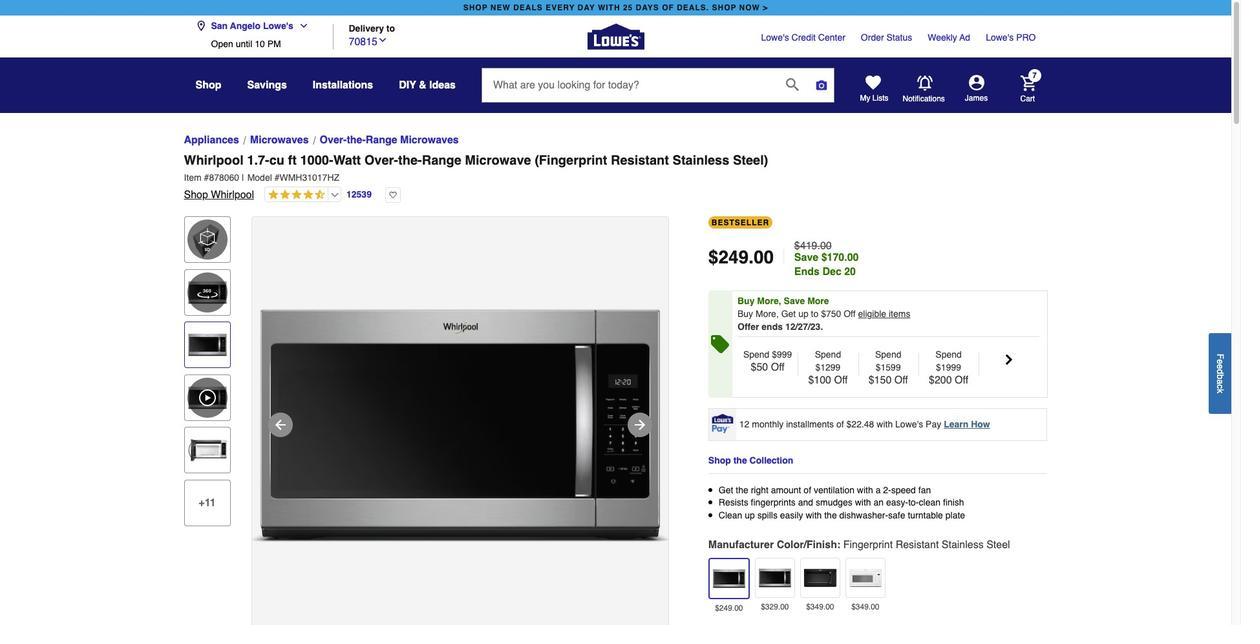 Task type: vqa. For each thing, say whether or not it's contained in the screenshot.
easy-
yes



Task type: locate. For each thing, give the bounding box(es) containing it.
diy & ideas
[[399, 80, 456, 91]]

off down "$999"
[[771, 362, 785, 373]]

a left 2-
[[876, 485, 881, 496]]

credit
[[792, 32, 816, 43]]

more, inside the buy more, get up to $750 off eligible items offer ends 12/27/23.
[[756, 309, 779, 319]]

get down buy more, save more
[[782, 309, 796, 319]]

spend $999 $50 off
[[743, 349, 792, 373]]

0 horizontal spatial resistant
[[611, 153, 669, 168]]

my lists
[[860, 94, 889, 103]]

up inside get the right amount of ventilation with a 2-speed fan resists fingerprints and smudges with an easy-to-clean finish clean up spills easily with the dishwasher-safe turntable plate
[[745, 511, 755, 521]]

3 spend from the left
[[875, 349, 902, 360]]

$22.48
[[847, 420, 874, 430]]

1 vertical spatial the
[[736, 485, 749, 496]]

$349.00 down "black" 'image'
[[806, 603, 834, 612]]

1 $349.00 from the left
[[806, 603, 834, 612]]

1 horizontal spatial a
[[1216, 380, 1226, 385]]

off down $1599
[[895, 375, 908, 386]]

1 horizontal spatial resistant
[[896, 540, 939, 552]]

0 vertical spatial more,
[[757, 296, 782, 306]]

0 horizontal spatial stainless
[[673, 153, 730, 168]]

1 vertical spatial range
[[422, 153, 462, 168]]

resistant down 'turntable' at the bottom right of page
[[896, 540, 939, 552]]

2 shop from the left
[[712, 3, 737, 12]]

1 vertical spatial get
[[719, 485, 733, 496]]

eligible
[[858, 309, 887, 319]]

1.7-
[[247, 153, 269, 168]]

1 horizontal spatial $349.00
[[852, 603, 880, 612]]

up up 12/27/23.
[[799, 309, 809, 319]]

e up d
[[1216, 359, 1226, 364]]

shop down item
[[184, 189, 208, 201]]

microwaves up whirlpool 1.7-cu ft 1000-watt over-the-range microwave (fingerprint resistant stainless steel) item # 878060 | model # wmh31017hz
[[400, 134, 459, 146]]

# right item
[[204, 173, 209, 183]]

0 vertical spatial a
[[1216, 380, 1226, 385]]

the- up the watt
[[347, 134, 366, 146]]

of left $22.48
[[837, 420, 844, 430]]

spend up $1999
[[936, 349, 962, 360]]

fingerprint resistant stainless steel image
[[712, 563, 746, 596]]

1 vertical spatial shop
[[184, 189, 208, 201]]

with
[[877, 420, 893, 430], [857, 485, 873, 496], [855, 498, 871, 508], [806, 511, 822, 521]]

|
[[242, 173, 244, 183], [782, 246, 787, 268]]

off for $150 off
[[895, 375, 908, 386]]

| right 00
[[782, 246, 787, 268]]

spend inside spend $999 $50 off
[[743, 349, 770, 360]]

0 horizontal spatial over-
[[320, 134, 347, 146]]

stainless inside whirlpool 1.7-cu ft 1000-watt over-the-range microwave (fingerprint resistant stainless steel) item # 878060 | model # wmh31017hz
[[673, 153, 730, 168]]

up left spills
[[745, 511, 755, 521]]

the-
[[347, 134, 366, 146], [398, 153, 422, 168]]

over- up the watt
[[320, 134, 347, 146]]

1 horizontal spatial shop
[[712, 3, 737, 12]]

1 vertical spatial to
[[811, 309, 819, 319]]

0 horizontal spatial #
[[204, 173, 209, 183]]

notifications
[[903, 94, 945, 103]]

0 vertical spatial stainless
[[673, 153, 730, 168]]

spend up $1299
[[815, 349, 841, 360]]

1 spend from the left
[[743, 349, 770, 360]]

save up ends
[[795, 252, 819, 264]]

spend for $100
[[815, 349, 841, 360]]

0 vertical spatial get
[[782, 309, 796, 319]]

1 horizontal spatial #
[[275, 173, 280, 183]]

0 horizontal spatial microwaves
[[250, 134, 309, 146]]

the for get
[[736, 485, 749, 496]]

whirlpool down 878060
[[211, 189, 254, 201]]

2 # from the left
[[275, 173, 280, 183]]

resists
[[719, 498, 749, 508]]

0 horizontal spatial a
[[876, 485, 881, 496]]

save left more
[[784, 296, 805, 306]]

spend inside spend $1599 $150 off
[[875, 349, 902, 360]]

savings button
[[247, 74, 287, 97]]

25
[[623, 3, 633, 12]]

with
[[598, 3, 620, 12]]

spend for $150
[[875, 349, 902, 360]]

ad
[[960, 32, 971, 43]]

$ 249 . 00
[[709, 247, 774, 268]]

4.5 stars image
[[265, 189, 325, 202]]

$329.00
[[761, 603, 789, 612]]

the left collection
[[734, 456, 747, 466]]

1 buy from the top
[[738, 296, 755, 306]]

camera image
[[815, 79, 828, 92]]

days
[[636, 3, 659, 12]]

over-the-range microwaves
[[320, 134, 459, 146]]

a up k at the bottom of page
[[1216, 380, 1226, 385]]

0 vertical spatial buy
[[738, 296, 755, 306]]

off inside spend $999 $50 off
[[771, 362, 785, 373]]

pay
[[926, 420, 942, 430]]

1 horizontal spatial get
[[782, 309, 796, 319]]

0 horizontal spatial get
[[719, 485, 733, 496]]

0 vertical spatial |
[[242, 173, 244, 183]]

with left 2-
[[857, 485, 873, 496]]

stainless left steel)
[[673, 153, 730, 168]]

1 vertical spatial resistant
[[896, 540, 939, 552]]

stainless down plate
[[942, 540, 984, 552]]

None search field
[[482, 68, 835, 113]]

over- down 'over-the-range microwaves'
[[365, 153, 398, 168]]

0 horizontal spatial the-
[[347, 134, 366, 146]]

the up the resists
[[736, 485, 749, 496]]

over-
[[320, 134, 347, 146], [365, 153, 398, 168]]

0 vertical spatial range
[[366, 134, 397, 146]]

0 vertical spatial over-
[[320, 134, 347, 146]]

center
[[818, 32, 846, 43]]

clean
[[919, 498, 941, 508]]

more, for get
[[756, 309, 779, 319]]

fingerprints
[[751, 498, 796, 508]]

shop left now
[[712, 3, 737, 12]]

1 # from the left
[[204, 173, 209, 183]]

microwaves up cu
[[250, 134, 309, 146]]

lowe's home improvement cart image
[[1021, 75, 1036, 91]]

$349.00 for "black" 'image'
[[806, 603, 834, 612]]

+11 button
[[184, 480, 231, 527]]

chevron down image
[[378, 35, 388, 45]]

buy for buy more, save more
[[738, 296, 755, 306]]

the- inside whirlpool 1.7-cu ft 1000-watt over-the-range microwave (fingerprint resistant stainless steel) item # 878060 | model # wmh31017hz
[[398, 153, 422, 168]]

to up chevron down image
[[387, 23, 395, 33]]

finish
[[943, 498, 964, 508]]

2 buy from the top
[[738, 309, 753, 319]]

ends
[[762, 322, 783, 332]]

save inside save $170.00 ends dec 20
[[795, 252, 819, 264]]

1 vertical spatial a
[[876, 485, 881, 496]]

0 horizontal spatial of
[[804, 485, 811, 496]]

spend inside spend $1999 $200 off
[[936, 349, 962, 360]]

item
[[184, 173, 202, 183]]

off inside spend $1599 $150 off
[[895, 375, 908, 386]]

0 vertical spatial save
[[795, 252, 819, 264]]

monthly
[[752, 420, 784, 430]]

off down $1999
[[955, 375, 969, 386]]

resistant up "item number 8 7 8 0 6 0 and model number w m h 3 1 0 1 7 h z" element
[[611, 153, 669, 168]]

get
[[782, 309, 796, 319], [719, 485, 733, 496]]

spend up $1599
[[875, 349, 902, 360]]

to-
[[909, 498, 919, 508]]

turntable
[[908, 511, 943, 521]]

0 horizontal spatial range
[[366, 134, 397, 146]]

1 vertical spatial buy
[[738, 309, 753, 319]]

shop left new
[[463, 3, 488, 12]]

lowes pay logo image
[[710, 414, 736, 434]]

# down cu
[[275, 173, 280, 183]]

lists
[[873, 94, 889, 103]]

b
[[1216, 375, 1226, 380]]

shop down open
[[196, 80, 221, 91]]

to down more
[[811, 309, 819, 319]]

0 vertical spatial up
[[799, 309, 809, 319]]

shop for shop the collection
[[709, 456, 731, 466]]

0 vertical spatial the-
[[347, 134, 366, 146]]

e up b
[[1216, 364, 1226, 370]]

manufacturer
[[709, 540, 774, 552]]

of
[[837, 420, 844, 430], [804, 485, 811, 496]]

shop down lowes pay logo
[[709, 456, 731, 466]]

dec
[[823, 266, 842, 278]]

the- down over-the-range microwaves link
[[398, 153, 422, 168]]

0 vertical spatial whirlpool
[[184, 153, 244, 168]]

day
[[578, 3, 595, 12]]

0 horizontal spatial up
[[745, 511, 755, 521]]

lowe's up the pm
[[263, 21, 293, 31]]

1 vertical spatial more,
[[756, 309, 779, 319]]

steel)
[[733, 153, 768, 168]]

buy
[[738, 296, 755, 306], [738, 309, 753, 319]]

20
[[845, 266, 856, 278]]

deals
[[513, 3, 543, 12]]

1 horizontal spatial over-
[[365, 153, 398, 168]]

easily
[[780, 511, 803, 521]]

0 vertical spatial the
[[734, 456, 747, 466]]

lowe's
[[263, 21, 293, 31], [761, 32, 789, 43], [986, 32, 1014, 43], [896, 420, 923, 430]]

1 horizontal spatial microwaves
[[400, 134, 459, 146]]

1 vertical spatial up
[[745, 511, 755, 521]]

get up the resists
[[719, 485, 733, 496]]

1 microwaves from the left
[[250, 134, 309, 146]]

lowe's home improvement logo image
[[587, 8, 644, 65]]

spend up $50
[[743, 349, 770, 360]]

lowe's home improvement lists image
[[865, 75, 881, 91]]

james button
[[946, 75, 1008, 103]]

watt
[[333, 153, 361, 168]]

2-
[[883, 485, 891, 496]]

2 $349.00 from the left
[[852, 603, 880, 612]]

1 horizontal spatial |
[[782, 246, 787, 268]]

offer
[[738, 322, 759, 332]]

1 vertical spatial the-
[[398, 153, 422, 168]]

+11
[[199, 498, 216, 509]]

fan
[[919, 485, 931, 496]]

4 spend from the left
[[936, 349, 962, 360]]

with up dishwasher-
[[855, 498, 871, 508]]

lowe's left credit
[[761, 32, 789, 43]]

shop
[[463, 3, 488, 12], [712, 3, 737, 12]]

wmh31017hz
[[280, 173, 339, 183]]

lowe's pro
[[986, 32, 1036, 43]]

the down smudges
[[825, 511, 837, 521]]

san angelo lowe's
[[211, 21, 293, 31]]

0 horizontal spatial $349.00
[[806, 603, 834, 612]]

of
[[662, 3, 674, 12]]

range down 'over-the-range microwaves'
[[422, 153, 462, 168]]

buy for buy more, get up to $750 off eligible items offer ends 12/27/23.
[[738, 309, 753, 319]]

more
[[808, 296, 829, 306]]

0 vertical spatial of
[[837, 420, 844, 430]]

0 horizontal spatial shop
[[463, 3, 488, 12]]

2 vertical spatial the
[[825, 511, 837, 521]]

a
[[1216, 380, 1226, 385], [876, 485, 881, 496]]

range up heart outline image
[[366, 134, 397, 146]]

off down $1299
[[834, 375, 848, 386]]

0 horizontal spatial |
[[242, 173, 244, 183]]

0 vertical spatial to
[[387, 23, 395, 33]]

off inside spend $1299 $100 off
[[834, 375, 848, 386]]

arrow right image
[[632, 418, 648, 433]]

microwaves link
[[250, 133, 309, 148]]

1 vertical spatial over-
[[365, 153, 398, 168]]

ventilation
[[814, 485, 855, 496]]

1 horizontal spatial up
[[799, 309, 809, 319]]

over- inside whirlpool 1.7-cu ft 1000-watt over-the-range microwave (fingerprint resistant stainless steel) item # 878060 | model # wmh31017hz
[[365, 153, 398, 168]]

1 e from the top
[[1216, 359, 1226, 364]]

off inside spend $1999 $200 off
[[955, 375, 969, 386]]

collection
[[750, 456, 794, 466]]

1 horizontal spatial the-
[[398, 153, 422, 168]]

1 vertical spatial whirlpool
[[211, 189, 254, 201]]

speed
[[891, 485, 916, 496]]

color/finish
[[777, 540, 837, 552]]

buy inside the buy more, get up to $750 off eligible items offer ends 12/27/23.
[[738, 309, 753, 319]]

cu
[[269, 153, 285, 168]]

1 horizontal spatial range
[[422, 153, 462, 168]]

savings
[[247, 80, 287, 91]]

whirlpool  #wmh31017hz image
[[252, 217, 668, 626]]

$349.00 down white image
[[852, 603, 880, 612]]

2 spend from the left
[[815, 349, 841, 360]]

2 microwaves from the left
[[400, 134, 459, 146]]

up
[[799, 309, 809, 319], [745, 511, 755, 521]]

lowe's pro link
[[986, 31, 1036, 44]]

appliances link
[[184, 133, 239, 148]]

with down and
[[806, 511, 822, 521]]

0 vertical spatial resistant
[[611, 153, 669, 168]]

off for $100 off
[[834, 375, 848, 386]]

off right $750
[[844, 309, 856, 319]]

0 vertical spatial shop
[[196, 80, 221, 91]]

spend inside spend $1299 $100 off
[[815, 349, 841, 360]]

70815 button
[[349, 33, 388, 49]]

delivery to
[[349, 23, 395, 33]]

1 vertical spatial of
[[804, 485, 811, 496]]

range
[[366, 134, 397, 146], [422, 153, 462, 168]]

save $170.00 ends dec 20
[[795, 252, 859, 278]]

1 horizontal spatial stainless
[[942, 540, 984, 552]]

2 vertical spatial shop
[[709, 456, 731, 466]]

delivery
[[349, 23, 384, 33]]

| inside whirlpool 1.7-cu ft 1000-watt over-the-range microwave (fingerprint resistant stainless steel) item # 878060 | model # wmh31017hz
[[242, 173, 244, 183]]

dishwasher-
[[840, 511, 888, 521]]

shop the collection
[[709, 456, 794, 466]]

| left model
[[242, 173, 244, 183]]

whirlpool up 878060
[[184, 153, 244, 168]]

of up and
[[804, 485, 811, 496]]

1 horizontal spatial to
[[811, 309, 819, 319]]

my lists link
[[860, 75, 889, 103]]

$349.00
[[806, 603, 834, 612], [852, 603, 880, 612]]



Task type: describe. For each thing, give the bounding box(es) containing it.
microwave
[[465, 153, 531, 168]]

7
[[1033, 71, 1037, 80]]

1 shop from the left
[[463, 3, 488, 12]]

1 horizontal spatial of
[[837, 420, 844, 430]]

my
[[860, 94, 871, 103]]

status
[[887, 32, 912, 43]]

.
[[749, 247, 754, 268]]

weekly ad
[[928, 32, 971, 43]]

order
[[861, 32, 884, 43]]

get inside get the right amount of ventilation with a 2-speed fan resists fingerprints and smudges with an easy-to-clean finish clean up spills easily with the dishwasher-safe turntable plate
[[719, 485, 733, 496]]

shop whirlpool
[[184, 189, 254, 201]]

a inside get the right amount of ventilation with a 2-speed fan resists fingerprints and smudges with an easy-to-clean finish clean up spills easily with the dishwasher-safe turntable plate
[[876, 485, 881, 496]]

steel
[[987, 540, 1010, 552]]

off for $200 off
[[955, 375, 969, 386]]

lowe's left pro
[[986, 32, 1014, 43]]

d
[[1216, 369, 1226, 375]]

lowe's left pay
[[896, 420, 923, 430]]

fingerprint
[[844, 540, 893, 552]]

deals.
[[677, 3, 709, 12]]

amount
[[771, 485, 801, 496]]

plate
[[946, 511, 965, 521]]

chevron right image
[[1001, 352, 1017, 368]]

every
[[546, 3, 575, 12]]

order status
[[861, 32, 912, 43]]

shop for shop
[[196, 80, 221, 91]]

1 vertical spatial |
[[782, 246, 787, 268]]

weekly ad link
[[928, 31, 971, 44]]

spend $1599 $150 off
[[869, 349, 908, 386]]

c
[[1216, 385, 1226, 389]]

order status link
[[861, 31, 912, 44]]

item number 8 7 8 0 6 0 and model number w m h 3 1 0 1 7 h z element
[[184, 171, 1048, 184]]

get inside the buy more, get up to $750 off eligible items offer ends 12/27/23.
[[782, 309, 796, 319]]

whirlpool 1.7-cu ft 1000-watt over-the-range microwave (fingerprint resistant stainless steel) item # 878060 | model # wmh31017hz
[[184, 153, 768, 183]]

heart outline image
[[385, 188, 401, 203]]

70815
[[349, 36, 378, 48]]

white image
[[849, 562, 882, 596]]

f
[[1216, 354, 1226, 359]]

the for shop
[[734, 456, 747, 466]]

>
[[763, 3, 768, 12]]

lowe's credit center
[[761, 32, 846, 43]]

whirlpool  #wmh31017hz - thumbnail image
[[187, 325, 227, 365]]

a inside button
[[1216, 380, 1226, 385]]

$100
[[808, 375, 831, 386]]

off for $50 off
[[771, 362, 785, 373]]

to inside the buy more, get up to $750 off eligible items offer ends 12/27/23.
[[811, 309, 819, 319]]

1 vertical spatial stainless
[[942, 540, 984, 552]]

of inside get the right amount of ventilation with a 2-speed fan resists fingerprints and smudges with an easy-to-clean finish clean up spills easily with the dishwasher-safe turntable plate
[[804, 485, 811, 496]]

spills
[[758, 511, 778, 521]]

eligible items button
[[858, 309, 911, 319]]

stainless steel image
[[758, 562, 792, 596]]

model
[[247, 173, 272, 183]]

resistant inside whirlpool 1.7-cu ft 1000-watt over-the-range microwave (fingerprint resistant stainless steel) item # 878060 | model # wmh31017hz
[[611, 153, 669, 168]]

how
[[971, 420, 990, 430]]

pro
[[1017, 32, 1036, 43]]

installments
[[786, 420, 834, 430]]

spend $1299 $100 off
[[808, 349, 848, 386]]

spend for $50
[[743, 349, 770, 360]]

black image
[[804, 562, 837, 596]]

$349.00 for white image
[[852, 603, 880, 612]]

k
[[1216, 389, 1226, 394]]

spend for $200
[[936, 349, 962, 360]]

buy more, get up to $750 off eligible items offer ends 12/27/23.
[[738, 309, 911, 332]]

right
[[751, 485, 769, 496]]

shop the collection link
[[709, 453, 794, 468]]

until
[[236, 39, 252, 49]]

2 e from the top
[[1216, 364, 1226, 370]]

san
[[211, 21, 228, 31]]

12/27/23.
[[786, 322, 823, 332]]

search image
[[786, 78, 799, 91]]

learn how link
[[944, 420, 990, 430]]

$1299
[[816, 362, 841, 373]]

Search Query text field
[[482, 69, 776, 102]]

$999
[[772, 349, 792, 360]]

smudges
[[816, 498, 853, 508]]

lowe's home improvement notification center image
[[917, 75, 933, 91]]

learn
[[944, 420, 969, 430]]

buy more, save more
[[738, 296, 829, 306]]

weekly
[[928, 32, 957, 43]]

whirlpool inside whirlpool 1.7-cu ft 1000-watt over-the-range microwave (fingerprint resistant stainless steel) item # 878060 | model # wmh31017hz
[[184, 153, 244, 168]]

lowe's inside button
[[263, 21, 293, 31]]

up inside the buy more, get up to $750 off eligible items offer ends 12/27/23.
[[799, 309, 809, 319]]

cart
[[1021, 94, 1035, 103]]

diy
[[399, 80, 416, 91]]

0 horizontal spatial to
[[387, 23, 395, 33]]

pm
[[267, 39, 281, 49]]

bestseller
[[712, 219, 770, 228]]

whirlpool  #wmh31017hz - thumbnail2 image
[[187, 431, 227, 471]]

and
[[798, 498, 813, 508]]

easy-
[[886, 498, 909, 508]]

$
[[709, 247, 719, 268]]

12 monthly installments of $22.48 with lowe's pay learn how
[[740, 420, 990, 430]]

shop for shop whirlpool
[[184, 189, 208, 201]]

now
[[739, 3, 760, 12]]

open
[[211, 39, 233, 49]]

more, for save
[[757, 296, 782, 306]]

lowe's credit center link
[[761, 31, 846, 44]]

shop button
[[196, 74, 221, 97]]

12
[[740, 420, 750, 430]]

$249.00
[[715, 605, 743, 614]]

off inside the buy more, get up to $750 off eligible items offer ends 12/27/23.
[[844, 309, 856, 319]]

manufacturer color/finish : fingerprint resistant stainless steel
[[709, 540, 1010, 552]]

tag filled image
[[711, 335, 730, 354]]

safe
[[888, 511, 906, 521]]

shop new deals every day with 25 days of deals. shop now >
[[463, 3, 768, 12]]

arrow left image
[[273, 418, 288, 433]]

chevron down image
[[293, 21, 309, 31]]

angelo
[[230, 21, 261, 31]]

1 vertical spatial save
[[784, 296, 805, 306]]

range inside whirlpool 1.7-cu ft 1000-watt over-the-range microwave (fingerprint resistant stainless steel) item # 878060 | model # wmh31017hz
[[422, 153, 462, 168]]

(fingerprint
[[535, 153, 607, 168]]

$200
[[929, 375, 952, 386]]

878060
[[209, 173, 239, 183]]

with right $22.48
[[877, 420, 893, 430]]

10
[[255, 39, 265, 49]]

12539
[[347, 189, 372, 200]]

location image
[[196, 21, 206, 31]]



